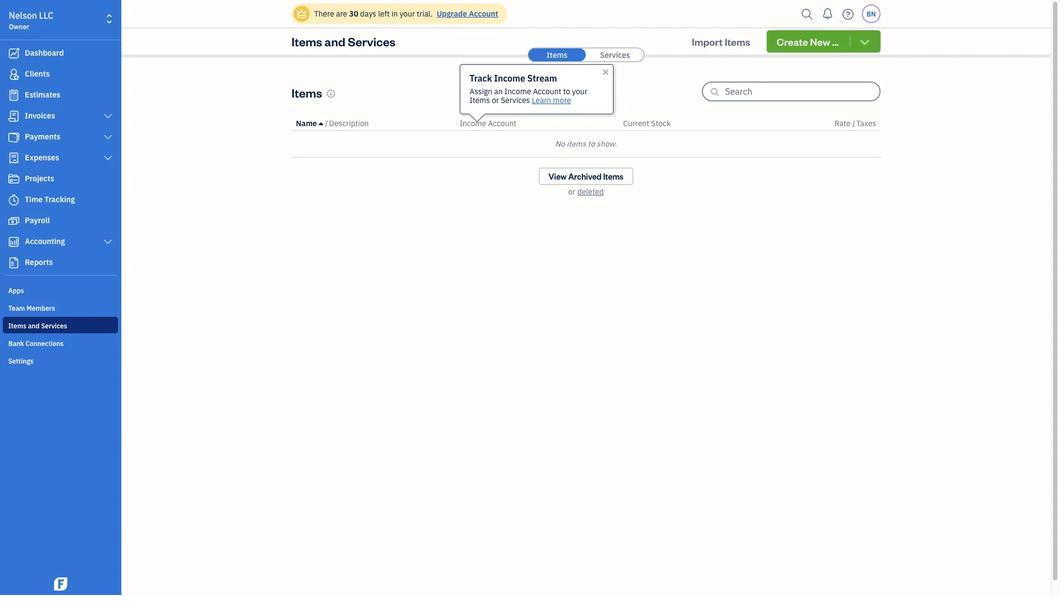 Task type: vqa. For each thing, say whether or not it's contained in the screenshot.
services link
yes



Task type: describe. For each thing, give the bounding box(es) containing it.
assign an income account to your items or services
[[470, 86, 587, 105]]

settings
[[8, 357, 34, 366]]

expense image
[[7, 153, 20, 164]]

payment image
[[7, 132, 20, 143]]

notifications image
[[819, 3, 837, 25]]

description link
[[329, 118, 369, 129]]

import
[[692, 35, 723, 48]]

current stock
[[623, 118, 671, 129]]

money image
[[7, 216, 20, 227]]

freshbooks image
[[52, 578, 70, 591]]

payments link
[[3, 127, 118, 147]]

stock
[[651, 118, 671, 129]]

settings link
[[3, 353, 118, 369]]

new
[[810, 35, 830, 48]]

items and services link
[[3, 317, 118, 334]]

bank connections
[[8, 339, 64, 348]]

2 vertical spatial income
[[460, 118, 486, 129]]

bank connections link
[[3, 335, 118, 351]]

chevrondown image
[[859, 36, 871, 47]]

close image
[[601, 68, 610, 77]]

description
[[329, 118, 369, 129]]

create
[[777, 35, 808, 48]]

create new … button
[[767, 30, 881, 53]]

upgrade account link
[[435, 9, 498, 19]]

services down "days"
[[348, 34, 396, 49]]

show.
[[597, 139, 617, 149]]

learn more
[[532, 95, 571, 105]]

projects
[[25, 173, 54, 184]]

bank
[[8, 339, 24, 348]]

time tracking link
[[3, 190, 118, 210]]

current
[[623, 118, 649, 129]]

or inside assign an income account to your items or services
[[492, 95, 499, 105]]

reports link
[[3, 253, 118, 273]]

items inside assign an income account to your items or services
[[470, 95, 490, 105]]

nelson llc owner
[[9, 10, 53, 31]]

projects link
[[3, 169, 118, 189]]

name link
[[296, 118, 325, 129]]

estimates
[[25, 90, 60, 100]]

accounting
[[25, 236, 65, 247]]

chevron large down image for accounting
[[103, 238, 113, 247]]

income account link
[[460, 118, 517, 129]]

or inside the view archived items or deleted
[[568, 187, 576, 197]]

payroll link
[[3, 211, 118, 231]]

trial.
[[417, 9, 433, 19]]

clients
[[25, 69, 50, 79]]

rate link
[[835, 118, 852, 129]]

crown image
[[296, 8, 308, 20]]

dashboard link
[[3, 44, 118, 63]]

upgrade
[[437, 9, 467, 19]]

1 vertical spatial to
[[588, 139, 595, 149]]

days
[[360, 9, 376, 19]]

income account
[[460, 118, 517, 129]]

dashboard
[[25, 48, 64, 58]]

accounting link
[[3, 232, 118, 252]]

llc
[[39, 10, 53, 21]]

learn
[[532, 95, 551, 105]]

services up close image
[[600, 50, 630, 60]]

income inside assign an income account to your items or services
[[505, 86, 531, 97]]

expenses
[[25, 153, 59, 163]]

tracking
[[44, 194, 75, 205]]

payroll
[[25, 215, 50, 226]]

are
[[336, 9, 347, 19]]

members
[[27, 304, 55, 313]]

there
[[314, 9, 334, 19]]

services link
[[586, 48, 644, 62]]

items down crown icon
[[292, 34, 322, 49]]

go to help image
[[839, 6, 857, 22]]

invoices link
[[3, 106, 118, 126]]

main element
[[0, 0, 149, 596]]

deleted link
[[577, 187, 604, 197]]

…
[[832, 35, 839, 48]]

create new …
[[777, 35, 839, 48]]

items inside the view archived items or deleted
[[603, 171, 624, 182]]

30
[[349, 9, 358, 19]]

view archived items link
[[539, 168, 634, 185]]

view
[[549, 171, 567, 182]]

chart image
[[7, 237, 20, 248]]

items left info image
[[292, 85, 322, 100]]

chevron large down image for payments
[[103, 133, 113, 142]]



Task type: locate. For each thing, give the bounding box(es) containing it.
services
[[348, 34, 396, 49], [600, 50, 630, 60], [501, 95, 530, 105], [41, 322, 67, 330]]

2 chevron large down image from the top
[[103, 238, 113, 247]]

income up an
[[494, 73, 525, 84]]

and down are
[[325, 34, 345, 49]]

chevron large down image inside the 'accounting' link
[[103, 238, 113, 247]]

income down the assign
[[460, 118, 486, 129]]

items up deleted "link"
[[603, 171, 624, 182]]

0 horizontal spatial items and services
[[8, 322, 67, 330]]

chevron large down image
[[103, 133, 113, 142], [103, 238, 113, 247]]

chevron large down image inside invoices link
[[103, 112, 113, 121]]

2 / from the left
[[852, 118, 855, 129]]

rate / taxes
[[835, 118, 876, 129]]

chevron large down image for expenses
[[103, 154, 113, 163]]

chevron large down image inside payments link
[[103, 133, 113, 142]]

owner
[[9, 22, 29, 31]]

1 chevron large down image from the top
[[103, 112, 113, 121]]

or up income account link
[[492, 95, 499, 105]]

team members
[[8, 304, 55, 313]]

1 vertical spatial chevron large down image
[[103, 238, 113, 247]]

items and services down are
[[292, 34, 396, 49]]

deleted
[[577, 187, 604, 197]]

1 horizontal spatial and
[[325, 34, 345, 49]]

chevron large down image down payroll link at left
[[103, 238, 113, 247]]

income down track income stream
[[505, 86, 531, 97]]

import items
[[692, 35, 750, 48]]

apps
[[8, 286, 24, 295]]

0 vertical spatial to
[[563, 86, 570, 97]]

your inside assign an income account to your items or services
[[572, 86, 587, 97]]

0 vertical spatial account
[[469, 9, 498, 19]]

caretup image
[[319, 119, 323, 128]]

estimates link
[[3, 86, 118, 105]]

time
[[25, 194, 43, 205]]

services inside main element
[[41, 322, 67, 330]]

connections
[[26, 339, 64, 348]]

items right import
[[725, 35, 750, 48]]

timer image
[[7, 195, 20, 206]]

taxes
[[856, 118, 876, 129]]

your
[[400, 9, 415, 19], [572, 86, 587, 97]]

info image
[[327, 89, 335, 98]]

items and services
[[292, 34, 396, 49], [8, 322, 67, 330]]

chevron large down image up projects link
[[103, 154, 113, 163]]

chevron large down image up payments link
[[103, 112, 113, 121]]

learn more link
[[532, 95, 571, 105]]

1 vertical spatial chevron large down image
[[103, 154, 113, 163]]

and inside items and services link
[[28, 322, 40, 330]]

services up bank connections link
[[41, 322, 67, 330]]

and down team members
[[28, 322, 40, 330]]

team members link
[[3, 300, 118, 316]]

rate
[[835, 118, 851, 129]]

and
[[325, 34, 345, 49], [28, 322, 40, 330]]

account right the upgrade
[[469, 9, 498, 19]]

0 vertical spatial chevron large down image
[[103, 133, 113, 142]]

0 vertical spatial or
[[492, 95, 499, 105]]

reports
[[25, 257, 53, 268]]

clients link
[[3, 65, 118, 84]]

/
[[325, 118, 328, 129], [852, 118, 855, 129]]

assign
[[470, 86, 492, 97]]

/ right rate
[[852, 118, 855, 129]]

bn button
[[862, 4, 881, 23]]

create new … button
[[767, 30, 881, 53]]

client image
[[7, 69, 20, 80]]

search image
[[799, 6, 816, 22]]

account inside assign an income account to your items or services
[[533, 86, 561, 97]]

1 vertical spatial or
[[568, 187, 576, 197]]

payments
[[25, 132, 60, 142]]

0 vertical spatial items and services
[[292, 34, 396, 49]]

items inside 'link'
[[547, 50, 568, 60]]

items down team
[[8, 322, 26, 330]]

more
[[553, 95, 571, 105]]

an
[[494, 86, 503, 97]]

estimate image
[[7, 90, 20, 101]]

1 horizontal spatial your
[[572, 86, 587, 97]]

archived
[[568, 171, 602, 182]]

1 vertical spatial income
[[505, 86, 531, 97]]

0 horizontal spatial your
[[400, 9, 415, 19]]

0 horizontal spatial or
[[492, 95, 499, 105]]

bn
[[867, 9, 876, 18]]

account down an
[[488, 118, 517, 129]]

account
[[469, 9, 498, 19], [533, 86, 561, 97], [488, 118, 517, 129]]

invoice image
[[7, 111, 20, 122]]

services inside assign an income account to your items or services
[[501, 95, 530, 105]]

0 horizontal spatial to
[[563, 86, 570, 97]]

to right learn at the right top of the page
[[563, 86, 570, 97]]

1 vertical spatial account
[[533, 86, 561, 97]]

view archived items or deleted
[[549, 171, 624, 197]]

1 horizontal spatial to
[[588, 139, 595, 149]]

items and services up bank connections
[[8, 322, 67, 330]]

Search text field
[[725, 83, 880, 100]]

0 vertical spatial your
[[400, 9, 415, 19]]

current stock link
[[623, 118, 671, 129]]

1 vertical spatial items and services
[[8, 322, 67, 330]]

in
[[392, 9, 398, 19]]

apps link
[[3, 282, 118, 298]]

chevron large down image for invoices
[[103, 112, 113, 121]]

0 horizontal spatial /
[[325, 118, 328, 129]]

income
[[494, 73, 525, 84], [505, 86, 531, 97], [460, 118, 486, 129]]

your right more
[[572, 86, 587, 97]]

chevron large down image up expenses link
[[103, 133, 113, 142]]

1 / from the left
[[325, 118, 328, 129]]

items inside "button"
[[725, 35, 750, 48]]

1 vertical spatial your
[[572, 86, 587, 97]]

dashboard image
[[7, 48, 20, 59]]

1 chevron large down image from the top
[[103, 133, 113, 142]]

items left an
[[470, 95, 490, 105]]

name
[[296, 118, 317, 129]]

your right in
[[400, 9, 415, 19]]

to inside assign an income account to your items or services
[[563, 86, 570, 97]]

track
[[470, 73, 492, 84]]

track income stream
[[470, 73, 557, 84]]

0 vertical spatial and
[[325, 34, 345, 49]]

expenses link
[[3, 148, 118, 168]]

time tracking
[[25, 194, 75, 205]]

left
[[378, 9, 390, 19]]

items up stream
[[547, 50, 568, 60]]

items
[[567, 139, 586, 149]]

chevron large down image inside expenses link
[[103, 154, 113, 163]]

nelson
[[9, 10, 37, 21]]

no
[[555, 139, 565, 149]]

0 horizontal spatial and
[[28, 322, 40, 330]]

1 horizontal spatial /
[[852, 118, 855, 129]]

no items to show.
[[555, 139, 617, 149]]

2 chevron large down image from the top
[[103, 154, 113, 163]]

invoices
[[25, 111, 55, 121]]

items link
[[528, 48, 586, 62]]

there are 30 days left in your trial. upgrade account
[[314, 9, 498, 19]]

or
[[492, 95, 499, 105], [568, 187, 576, 197]]

1 horizontal spatial or
[[568, 187, 576, 197]]

stream
[[527, 73, 557, 84]]

import items button
[[682, 30, 760, 53]]

0 vertical spatial chevron large down image
[[103, 112, 113, 121]]

items inside main element
[[8, 322, 26, 330]]

services down track income stream
[[501, 95, 530, 105]]

/ right caretup icon
[[325, 118, 328, 129]]

account down stream
[[533, 86, 561, 97]]

team
[[8, 304, 25, 313]]

0 vertical spatial income
[[494, 73, 525, 84]]

1 horizontal spatial items and services
[[292, 34, 396, 49]]

2 vertical spatial account
[[488, 118, 517, 129]]

items and services inside main element
[[8, 322, 67, 330]]

to right items
[[588, 139, 595, 149]]

chevron large down image
[[103, 112, 113, 121], [103, 154, 113, 163]]

1 vertical spatial and
[[28, 322, 40, 330]]

project image
[[7, 174, 20, 185]]

or left deleted
[[568, 187, 576, 197]]

report image
[[7, 258, 20, 269]]



